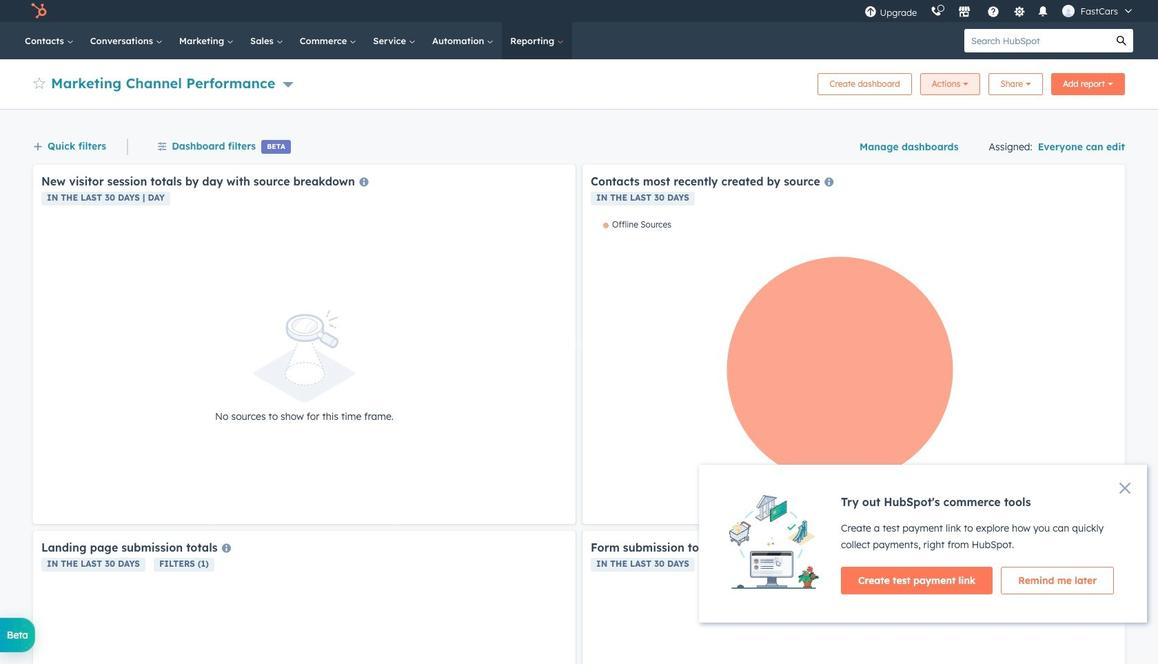 Task type: vqa. For each thing, say whether or not it's contained in the screenshot.
teammate within the you're mentioned on a dashboard get notified when a teammate @mentions you in a note on a dashboard or in a dashboard description.
no



Task type: describe. For each thing, give the bounding box(es) containing it.
contacts most recently created by source element
[[583, 165, 1126, 524]]

toggle series visibility region
[[604, 219, 672, 230]]

Search HubSpot search field
[[965, 29, 1110, 52]]



Task type: locate. For each thing, give the bounding box(es) containing it.
close image
[[1120, 483, 1131, 494]]

christina overa image
[[1063, 5, 1076, 17]]

landing page submission totals element
[[33, 531, 576, 664]]

form submission totals element
[[583, 531, 1126, 664]]

interactive chart image
[[591, 219, 1117, 516]]

banner
[[33, 69, 1126, 95]]

menu
[[858, 0, 1142, 22]]

marketplaces image
[[959, 6, 971, 19]]

new visitor session totals by day with source breakdown element
[[33, 165, 576, 524]]



